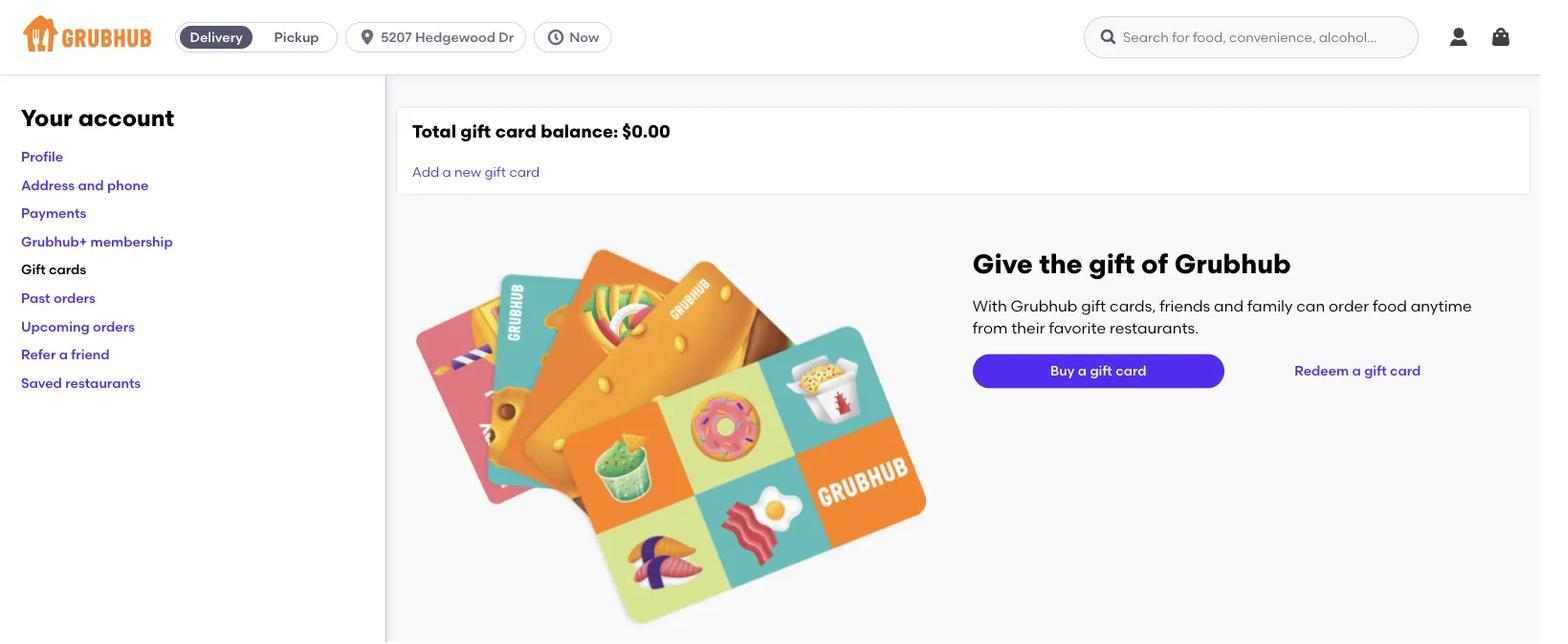 Task type: describe. For each thing, give the bounding box(es) containing it.
with grubhub gift cards, friends and family can order food anytime from their favorite restaurants.
[[973, 297, 1472, 337]]

address
[[21, 177, 75, 193]]

friends
[[1160, 297, 1210, 316]]

svg image for 5207 hedgewood dr
[[358, 28, 377, 47]]

from
[[973, 319, 1008, 337]]

now
[[569, 29, 599, 45]]

a for buy
[[1078, 363, 1087, 379]]

delivery button
[[176, 22, 257, 53]]

upcoming
[[21, 318, 90, 335]]

past orders link
[[21, 290, 95, 306]]

give the gift of grubhub
[[973, 248, 1291, 280]]

balance:
[[541, 121, 618, 142]]

2 svg image from the left
[[1490, 26, 1513, 49]]

0 vertical spatial and
[[78, 177, 104, 193]]

refer
[[21, 347, 56, 363]]

the
[[1040, 248, 1083, 280]]

card up add a new gift card on the left top
[[495, 121, 537, 142]]

5207 hedgewood dr button
[[345, 22, 534, 53]]

card down restaurants.
[[1116, 363, 1147, 379]]

1 svg image from the left
[[1448, 26, 1471, 49]]

add a new gift card
[[412, 164, 540, 180]]

gift up add a new gift card on the left top
[[461, 121, 491, 142]]

now button
[[534, 22, 620, 53]]

total gift card balance: $0.00
[[412, 121, 671, 142]]

gift for give the gift of grubhub
[[1089, 248, 1135, 280]]

cards,
[[1110, 297, 1156, 316]]

buy a gift card link
[[973, 354, 1224, 389]]

upcoming orders link
[[21, 318, 135, 335]]

gift for redeem a gift card
[[1365, 363, 1387, 379]]

pickup button
[[257, 22, 337, 53]]

gift cards
[[21, 262, 86, 278]]

anytime
[[1411, 297, 1472, 316]]

gift
[[21, 262, 46, 278]]

grubhub+ membership
[[21, 233, 173, 250]]

with
[[973, 297, 1007, 316]]

friend
[[71, 347, 110, 363]]

saved
[[21, 375, 62, 391]]

Search for food, convenience, alcohol... search field
[[1084, 16, 1419, 58]]

payments
[[21, 205, 86, 221]]

orders for upcoming orders
[[93, 318, 135, 335]]

gift for buy a gift card
[[1090, 363, 1113, 379]]

a for refer
[[59, 347, 68, 363]]

delivery
[[190, 29, 243, 45]]

cards
[[49, 262, 86, 278]]

1 horizontal spatial grubhub
[[1175, 248, 1291, 280]]

favorite
[[1049, 319, 1106, 337]]

card down the total gift card balance: $0.00
[[509, 164, 540, 180]]

grubhub+ membership link
[[21, 233, 173, 250]]

food
[[1373, 297, 1407, 316]]

gift right new
[[485, 164, 506, 180]]

svg image for now
[[547, 28, 566, 47]]



Task type: locate. For each thing, give the bounding box(es) containing it.
card inside button
[[1390, 363, 1421, 379]]

refer a friend link
[[21, 347, 110, 363]]

address and phone link
[[21, 177, 149, 193]]

a inside button
[[1352, 363, 1361, 379]]

order
[[1329, 297, 1369, 316]]

gift for with grubhub gift cards, friends and family can order food anytime from their favorite restaurants.
[[1081, 297, 1106, 316]]

and
[[78, 177, 104, 193], [1214, 297, 1244, 316]]

and left family
[[1214, 297, 1244, 316]]

5207 hedgewood dr
[[381, 29, 514, 45]]

0 horizontal spatial svg image
[[1448, 26, 1471, 49]]

a for redeem
[[1352, 363, 1361, 379]]

2 svg image from the left
[[547, 28, 566, 47]]

gift right redeem
[[1365, 363, 1387, 379]]

of
[[1142, 248, 1168, 280]]

1 vertical spatial and
[[1214, 297, 1244, 316]]

profile link
[[21, 149, 63, 165]]

restaurants.
[[1110, 319, 1199, 337]]

card
[[495, 121, 537, 142], [509, 164, 540, 180], [1116, 363, 1147, 379], [1390, 363, 1421, 379]]

svg image
[[358, 28, 377, 47], [547, 28, 566, 47], [1099, 28, 1118, 47]]

main navigation navigation
[[0, 0, 1541, 75]]

gift inside button
[[1365, 363, 1387, 379]]

1 vertical spatial grubhub
[[1011, 297, 1078, 316]]

restaurants
[[65, 375, 141, 391]]

grubhub
[[1175, 248, 1291, 280], [1011, 297, 1078, 316]]

gift up favorite
[[1081, 297, 1106, 316]]

$0.00
[[622, 121, 671, 142]]

can
[[1297, 297, 1325, 316]]

hedgewood
[[415, 29, 496, 45]]

your
[[21, 104, 73, 132]]

pickup
[[274, 29, 319, 45]]

address and phone
[[21, 177, 149, 193]]

5207
[[381, 29, 412, 45]]

gift cards link
[[21, 262, 86, 278]]

svg image inside 5207 hedgewood dr button
[[358, 28, 377, 47]]

gift inside with grubhub gift cards, friends and family can order food anytime from their favorite restaurants.
[[1081, 297, 1106, 316]]

1 horizontal spatial svg image
[[1490, 26, 1513, 49]]

membership
[[90, 233, 173, 250]]

0 horizontal spatial grubhub
[[1011, 297, 1078, 316]]

a for add
[[442, 164, 451, 180]]

refer a friend
[[21, 347, 110, 363]]

payments link
[[21, 205, 86, 221]]

2 horizontal spatial svg image
[[1099, 28, 1118, 47]]

account
[[78, 104, 174, 132]]

a right buy
[[1078, 363, 1087, 379]]

gift
[[461, 121, 491, 142], [485, 164, 506, 180], [1089, 248, 1135, 280], [1081, 297, 1106, 316], [1090, 363, 1113, 379], [1365, 363, 1387, 379]]

add
[[412, 164, 439, 180]]

buy
[[1051, 363, 1075, 379]]

redeem a gift card button
[[1287, 354, 1429, 389]]

their
[[1011, 319, 1045, 337]]

grubhub up with grubhub gift cards, friends and family can order food anytime from their favorite restaurants.
[[1175, 248, 1291, 280]]

1 vertical spatial orders
[[93, 318, 135, 335]]

a left new
[[442, 164, 451, 180]]

saved restaurants
[[21, 375, 141, 391]]

family
[[1248, 297, 1293, 316]]

1 svg image from the left
[[358, 28, 377, 47]]

gift right buy
[[1090, 363, 1113, 379]]

give
[[973, 248, 1033, 280]]

svg image
[[1448, 26, 1471, 49], [1490, 26, 1513, 49]]

total
[[412, 121, 456, 142]]

grubhub inside with grubhub gift cards, friends and family can order food anytime from their favorite restaurants.
[[1011, 297, 1078, 316]]

saved restaurants link
[[21, 375, 141, 391]]

orders up upcoming orders
[[54, 290, 95, 306]]

0 horizontal spatial and
[[78, 177, 104, 193]]

grubhub up their
[[1011, 297, 1078, 316]]

dr
[[499, 29, 514, 45]]

0 vertical spatial grubhub
[[1175, 248, 1291, 280]]

buy a gift card
[[1051, 363, 1147, 379]]

orders for past orders
[[54, 290, 95, 306]]

upcoming orders
[[21, 318, 135, 335]]

new
[[454, 164, 481, 180]]

orders up the friend
[[93, 318, 135, 335]]

0 vertical spatial orders
[[54, 290, 95, 306]]

gift left of
[[1089, 248, 1135, 280]]

phone
[[107, 177, 149, 193]]

1 horizontal spatial svg image
[[547, 28, 566, 47]]

profile
[[21, 149, 63, 165]]

a right redeem
[[1352, 363, 1361, 379]]

a right refer
[[59, 347, 68, 363]]

past orders
[[21, 290, 95, 306]]

a
[[442, 164, 451, 180], [59, 347, 68, 363], [1078, 363, 1087, 379], [1352, 363, 1361, 379]]

gift card image
[[416, 247, 927, 628]]

and inside with grubhub gift cards, friends and family can order food anytime from their favorite restaurants.
[[1214, 297, 1244, 316]]

grubhub+
[[21, 233, 87, 250]]

and left phone
[[78, 177, 104, 193]]

0 horizontal spatial svg image
[[358, 28, 377, 47]]

card down 'food'
[[1390, 363, 1421, 379]]

your account
[[21, 104, 174, 132]]

redeem a gift card
[[1295, 363, 1421, 379]]

svg image inside the now button
[[547, 28, 566, 47]]

3 svg image from the left
[[1099, 28, 1118, 47]]

past
[[21, 290, 50, 306]]

redeem
[[1295, 363, 1349, 379]]

orders
[[54, 290, 95, 306], [93, 318, 135, 335]]

1 horizontal spatial and
[[1214, 297, 1244, 316]]



Task type: vqa. For each thing, say whether or not it's contained in the screenshot.
'Creole'
no



